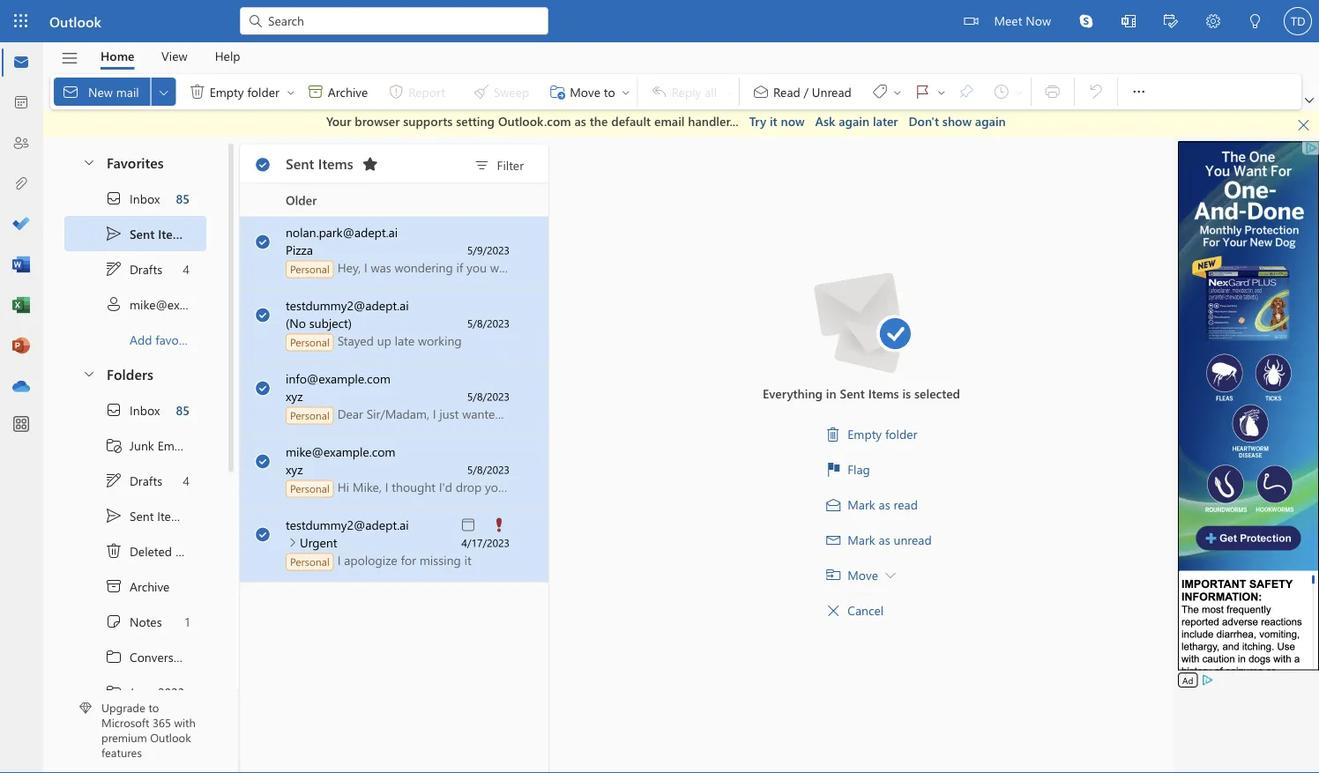 Task type: locate. For each thing, give the bounding box(es) containing it.
1 horizontal spatial to
[[604, 83, 615, 99]]

 inside favorites 'tree'
[[105, 224, 123, 242]]

to
[[604, 83, 615, 99], [148, 700, 159, 716]]

 tree item up deleted
[[64, 498, 206, 533]]

1 vertical spatial  tree item
[[64, 498, 206, 533]]

0 vertical spatial drafts
[[130, 260, 162, 277]]

2 5/8/2023 from the top
[[467, 389, 510, 403]]

 up 
[[105, 577, 123, 595]]

0 vertical spatial 
[[105, 224, 123, 242]]

with
[[174, 715, 196, 731]]

apologize
[[344, 552, 398, 568]]

1 horizontal spatial it
[[770, 113, 778, 129]]

 sent items
[[105, 224, 189, 242], [105, 507, 187, 524]]

0 horizontal spatial empty
[[210, 83, 244, 99]]

0 vertical spatial  inbox
[[105, 189, 160, 207]]

1  tree item from the top
[[64, 639, 206, 674]]

 left info@example.com
[[255, 381, 271, 396]]

empty
[[210, 83, 244, 99], [848, 426, 882, 442]]

2  sent items from the top
[[105, 507, 187, 524]]

0 vertical spatial 
[[105, 648, 123, 665]]

1  from the top
[[105, 648, 123, 665]]

1  from the top
[[105, 189, 123, 207]]

as left unread
[[879, 532, 890, 548]]

0 vertical spatial 4
[[183, 260, 190, 277]]

0 horizontal spatial it
[[464, 552, 472, 568]]

calendar image
[[12, 94, 30, 112]]

 archive
[[307, 83, 368, 101], [105, 577, 170, 595]]

1 vertical spatial folder
[[885, 426, 918, 442]]

mark for mark as unread
[[848, 532, 876, 548]]

0 vertical spatial  sent items
[[105, 224, 189, 242]]

xyz up select a conversation option
[[286, 461, 303, 478]]

 inbox down folders tree item at the left of page
[[105, 401, 160, 418]]

1  button from the left
[[151, 78, 176, 106]]

testdummy2@adept.ai
[[286, 297, 409, 314], [286, 517, 409, 533]]

0 vertical spatial move
[[570, 83, 601, 99]]

0 vertical spatial archive
[[328, 83, 368, 99]]

1 horizontal spatial 
[[188, 83, 206, 101]]


[[1305, 96, 1314, 105], [885, 570, 896, 581]]

1 personal from the top
[[290, 262, 330, 276]]

1 horizontal spatial  button
[[284, 78, 298, 106]]

personal i apologize for missing it
[[290, 552, 472, 569]]

1 vertical spatial  sent items
[[105, 507, 187, 524]]

0 vertical spatial mike@example.com
[[130, 296, 239, 312]]

items left is
[[868, 385, 899, 402]]

folder
[[247, 83, 279, 99], [885, 426, 918, 442]]


[[827, 498, 841, 512]]

0 horizontal spatial folder
[[247, 83, 279, 99]]

2  from the top
[[105, 507, 123, 524]]

3 personal from the top
[[290, 408, 330, 422]]

2  tree item from the top
[[64, 463, 206, 498]]

 inside the 'select all messages' 'checkbox'
[[256, 157, 270, 171]]

1  from the top
[[255, 157, 271, 172]]

Select a conversation checkbox
[[243, 217, 286, 254], [243, 290, 286, 328], [243, 363, 286, 401], [243, 436, 286, 474]]

1 vertical spatial to
[[148, 700, 159, 716]]

 for 1st  tree item
[[105, 260, 123, 277]]

excel image
[[12, 297, 30, 315]]

 left pizza
[[256, 234, 270, 248]]

0 vertical spatial as
[[575, 113, 586, 129]]

archive inside 'move & delete' group
[[328, 83, 368, 99]]

1 horizontal spatial again
[[975, 113, 1006, 129]]

1 xyz from the top
[[286, 388, 303, 404]]

 inside 'move & delete' group
[[188, 83, 206, 101]]

archive down deleted
[[130, 578, 170, 594]]

0 horizontal spatial  archive
[[105, 577, 170, 595]]

1 4 from the top
[[183, 260, 190, 277]]

everything in sent items is selected
[[763, 385, 960, 402]]

0 horizontal spatial archive
[[130, 578, 170, 594]]

Select a conversation checkbox
[[243, 509, 286, 547]]

 tree item
[[64, 251, 206, 286], [64, 463, 206, 498]]

items for 2nd  tree item from the bottom of the page
[[158, 225, 189, 241]]

in
[[826, 385, 837, 402]]

 button inside favorites tree item
[[73, 145, 103, 178]]

read
[[774, 83, 801, 99]]

1 vertical spatial  drafts
[[105, 471, 162, 489]]

1 vertical spatial 
[[105, 507, 123, 524]]

select a conversation checkbox left subject)
[[243, 290, 286, 328]]

0 horizontal spatial  button
[[151, 78, 176, 106]]

1
[[185, 613, 190, 629]]

 mark as read
[[827, 496, 918, 513]]

0 vertical spatial mark
[[848, 496, 876, 513]]


[[914, 83, 932, 101]]

1 vertical spatial mark
[[848, 532, 876, 548]]

 drafts for 1st  tree item
[[105, 260, 162, 277]]

1 horizontal spatial 
[[1297, 118, 1311, 132]]

 sent items up deleted
[[105, 507, 187, 524]]

0 vertical spatial  tree item
[[64, 251, 206, 286]]

 button
[[285, 536, 300, 550]]

 inside move 
[[885, 570, 896, 581]]

0 vertical spatial  tree item
[[64, 216, 206, 251]]

move & delete group
[[54, 74, 634, 109]]

1 vertical spatial  button
[[73, 357, 103, 389]]

1 vertical spatial drafts
[[130, 472, 162, 488]]

1 vertical spatial 
[[105, 401, 123, 418]]

drafts down  junk email
[[130, 472, 162, 488]]


[[105, 648, 123, 665], [105, 683, 123, 701]]

85 up email
[[176, 402, 190, 418]]

outlook up 
[[49, 11, 101, 30]]

items up  mike@example.com
[[158, 225, 189, 241]]

 for sent items
[[255, 157, 271, 172]]

1 horizontal spatial mike@example.com
[[286, 444, 396, 460]]

0 horizontal spatial to
[[148, 700, 159, 716]]

85 inside favorites 'tree'
[[176, 190, 190, 206]]

your
[[326, 113, 351, 129]]

2  from the top
[[105, 401, 123, 418]]

2  from the top
[[256, 234, 270, 248]]

features
[[101, 745, 142, 760]]


[[752, 83, 770, 101]]

0 vertical spatial xyz
[[286, 388, 303, 404]]

mail
[[116, 83, 139, 99]]

tab list
[[87, 42, 254, 70]]

1 again from the left
[[839, 113, 870, 129]]

premium
[[101, 730, 147, 745]]

as left the
[[575, 113, 586, 129]]

outlook down 2023
[[150, 730, 191, 745]]

 tree item down the  notes
[[64, 639, 206, 674]]

 notes
[[105, 613, 162, 630]]

to down june
[[148, 700, 159, 716]]

4 for second  tree item from the top
[[183, 472, 190, 488]]


[[105, 613, 123, 630]]

2  from the top
[[255, 234, 271, 250]]

archive
[[328, 83, 368, 99], [130, 578, 170, 594]]

1 vertical spatial empty
[[848, 426, 882, 442]]

0 horizontal spatial 
[[885, 570, 896, 581]]

 drafts up  tree item
[[105, 260, 162, 277]]

folder down is
[[885, 426, 918, 442]]

 sent items inside favorites 'tree'
[[105, 224, 189, 242]]

items left the "" button
[[318, 153, 353, 172]]

 drafts down '' 'tree item'
[[105, 471, 162, 489]]

move
[[570, 83, 601, 99], [848, 567, 878, 583]]

 down view button
[[188, 83, 206, 101]]

1 horizontal spatial 
[[307, 83, 324, 101]]

 
[[914, 83, 947, 101]]

set your advertising preferences image
[[1201, 673, 1215, 687]]

1 vertical spatial 85
[[176, 402, 190, 418]]

 for testdummy2@adept.ai
[[255, 307, 271, 323]]

 for info@example.com
[[255, 381, 271, 396]]

1 horizontal spatial empty
[[848, 426, 882, 442]]

5 personal from the top
[[290, 555, 330, 569]]

 tree item down favorites
[[64, 180, 206, 216]]

0 vertical spatial to
[[604, 83, 615, 99]]

2 testdummy2@adept.ai from the top
[[286, 517, 409, 533]]

0 vertical spatial outlook
[[49, 11, 101, 30]]

5  from the top
[[256, 454, 270, 468]]

empty right  at the bottom of the page
[[848, 426, 882, 442]]

 down 
[[105, 471, 123, 489]]

 june 2023
[[105, 683, 184, 701]]

2  inbox from the top
[[105, 401, 160, 418]]

sent down favorites tree item
[[130, 225, 155, 241]]

flag
[[848, 461, 870, 477]]

0 vertical spatial  tree item
[[64, 180, 206, 216]]

1 vertical spatial archive
[[130, 578, 170, 594]]

 tree item
[[64, 568, 206, 604]]

0 horizontal spatial outlook
[[49, 11, 101, 30]]

2  from the top
[[105, 683, 123, 701]]

 up the  button
[[1305, 96, 1314, 105]]

folder for 
[[885, 426, 918, 442]]

 inside favorites 'tree'
[[105, 260, 123, 277]]

4  from the top
[[255, 381, 271, 396]]

archive inside '' tree item
[[130, 578, 170, 594]]

 left deleted
[[105, 542, 123, 560]]

1 drafts from the top
[[130, 260, 162, 277]]

 move to 
[[549, 83, 631, 101]]

testdummy2@adept.ai for 
[[286, 517, 409, 533]]

 for second  tree item from the top
[[105, 471, 123, 489]]

0 horizontal spatial 
[[827, 603, 841, 618]]

notes
[[130, 613, 162, 629]]

don't show again button
[[909, 113, 1006, 130]]

2 vertical spatial 5/8/2023
[[467, 463, 510, 477]]

1 85 from the top
[[176, 190, 190, 206]]

as left the read
[[879, 496, 890, 513]]

 tree item up 
[[64, 251, 206, 286]]

6  from the top
[[255, 527, 271, 543]]

empty down help button
[[210, 83, 244, 99]]

 deleted items
[[105, 542, 205, 560]]


[[256, 157, 270, 171], [256, 234, 270, 248], [256, 307, 270, 321], [256, 381, 270, 395], [256, 454, 270, 468], [256, 527, 270, 541]]

4  from the top
[[256, 381, 270, 395]]

5/8/2023 for info@example.com
[[467, 389, 510, 403]]

again right show at the top right
[[975, 113, 1006, 129]]

folder inside the  empty folder 
[[247, 83, 279, 99]]

1 horizontal spatial  archive
[[307, 83, 368, 101]]

items
[[318, 153, 353, 172], [158, 225, 189, 241], [868, 385, 899, 402], [157, 507, 187, 524], [175, 543, 205, 559]]

try it now
[[749, 113, 805, 129]]

 tree item
[[64, 286, 239, 321]]

85 down favorites tree item
[[176, 190, 190, 206]]

mike@example.com down info@example.com
[[286, 444, 396, 460]]

archive up your
[[328, 83, 368, 99]]

1  button from the top
[[73, 145, 103, 178]]

folder for 
[[247, 83, 279, 99]]

folder down help button
[[247, 83, 279, 99]]

 inside tree
[[105, 507, 123, 524]]

stayed
[[338, 332, 374, 349]]

empty for 
[[210, 83, 244, 99]]

drafts up  tree item
[[130, 260, 162, 277]]

 button
[[935, 78, 949, 106]]

 tree item up the junk
[[64, 392, 206, 427]]

sent up  tree item
[[130, 507, 154, 524]]


[[105, 260, 123, 277], [105, 471, 123, 489]]

to up the
[[604, 83, 615, 99]]

 empty folder 
[[188, 83, 296, 101]]

it down 4/17/2023 at the bottom left of the page
[[464, 552, 472, 568]]

inbox inside favorites 'tree'
[[130, 190, 160, 206]]

 inside tree item
[[105, 542, 123, 560]]

 left 
[[256, 527, 270, 541]]

drafts inside favorites 'tree'
[[130, 260, 162, 277]]

0 vertical spatial testdummy2@adept.ai
[[286, 297, 409, 314]]

5  from the top
[[255, 454, 271, 470]]

 left pizza
[[255, 234, 271, 250]]

1 horizontal spatial folder
[[885, 426, 918, 442]]

mike@example.com inside message list everything in sent items is selected list box
[[286, 444, 396, 460]]

personal for info@example.com
[[290, 408, 330, 422]]

 tree item
[[64, 604, 206, 639]]

0 horizontal spatial 
[[105, 542, 123, 560]]

0 horizontal spatial 
[[105, 577, 123, 595]]

xyz down info@example.com
[[286, 388, 303, 404]]

personal down pizza
[[290, 262, 330, 276]]

2 mark from the top
[[848, 532, 876, 548]]

mail image
[[12, 54, 30, 71]]


[[105, 189, 123, 207], [105, 401, 123, 418]]

 left (no
[[256, 307, 270, 321]]

1  drafts from the top
[[105, 260, 162, 277]]

1 vertical spatial mike@example.com
[[286, 444, 396, 460]]

tree containing 
[[64, 392, 206, 773]]

0 vertical spatial 
[[188, 83, 206, 101]]

0 vertical spatial folder
[[247, 83, 279, 99]]

personal for mike@example.com
[[290, 482, 330, 496]]

it right try
[[770, 113, 778, 129]]

 down the  mark as unread
[[885, 570, 896, 581]]

1 5/8/2023 from the top
[[467, 316, 510, 330]]


[[60, 49, 79, 67]]

4 down email
[[183, 472, 190, 488]]

 drafts inside favorites 'tree'
[[105, 260, 162, 277]]

 inside  cancel
[[827, 603, 841, 618]]

select a conversation checkbox down (no
[[243, 363, 286, 401]]

 inside the 'select all messages' 'checkbox'
[[255, 157, 271, 172]]

1 vertical spatial 5/8/2023
[[467, 389, 510, 403]]

2  drafts from the top
[[105, 471, 162, 489]]

 for  deleted items
[[105, 542, 123, 560]]

sent inside sent items 
[[286, 153, 314, 172]]

4 select a conversation checkbox from the top
[[243, 436, 286, 474]]

items inside favorites 'tree'
[[158, 225, 189, 241]]

 tree item down the junk
[[64, 463, 206, 498]]

 button inside folders tree item
[[73, 357, 103, 389]]

 sent items up  tree item
[[105, 224, 189, 242]]

word image
[[12, 257, 30, 274]]

2  button from the left
[[284, 78, 298, 106]]

 inbox down favorites tree item
[[105, 189, 160, 207]]

1  from the top
[[105, 224, 123, 242]]

sent items heading
[[286, 144, 384, 183]]

new
[[88, 83, 113, 99]]

help button
[[202, 42, 254, 70]]

personal down  urgent
[[290, 555, 330, 569]]

 button left favorites
[[73, 145, 103, 178]]

move up cancel at bottom right
[[848, 567, 878, 583]]

1 vertical spatial it
[[464, 552, 472, 568]]

select a conversation checkbox up select a conversation option
[[243, 436, 286, 474]]

favorites tree
[[64, 138, 239, 357]]

0 vertical spatial 
[[307, 83, 324, 101]]

 inside tree item
[[105, 577, 123, 595]]

 left 
[[255, 527, 271, 543]]

1 vertical spatial 
[[105, 683, 123, 701]]

1 vertical spatial move
[[848, 567, 878, 583]]

 left cancel at bottom right
[[827, 603, 841, 618]]

 button left the folders
[[73, 357, 103, 389]]

 tree item down favorites tree item
[[64, 216, 206, 251]]

mike@example.com up favorite
[[130, 296, 239, 312]]

 tree item
[[64, 180, 206, 216], [64, 392, 206, 427]]

1  from the top
[[105, 260, 123, 277]]

mike@example.com
[[130, 296, 239, 312], [286, 444, 396, 460]]

items for first  tree item from the bottom
[[157, 507, 187, 524]]

2  button from the top
[[73, 357, 103, 389]]

 up 
[[105, 224, 123, 242]]

again right ask
[[839, 113, 870, 129]]

mark right 
[[848, 532, 876, 548]]

onedrive image
[[12, 378, 30, 396]]

 down 
[[105, 648, 123, 665]]


[[827, 462, 841, 476]]

1 vertical spatial  inbox
[[105, 401, 160, 418]]

now
[[1026, 12, 1051, 28]]

outlook.com
[[498, 113, 571, 129]]

3 select a conversation checkbox from the top
[[243, 363, 286, 401]]

1 horizontal spatial 
[[1305, 96, 1314, 105]]

1 vertical spatial testdummy2@adept.ai
[[286, 517, 409, 533]]

 inside the  empty folder 
[[286, 87, 296, 98]]

add favorite tree item
[[64, 321, 206, 357]]

 inbox inside favorites 'tree'
[[105, 189, 160, 207]]

 up select a conversation option
[[256, 454, 270, 468]]


[[307, 83, 324, 101], [105, 577, 123, 595]]

as for mark as unread
[[879, 532, 890, 548]]

empty for 
[[848, 426, 882, 442]]

1 vertical spatial  tree item
[[64, 463, 206, 498]]

 left sent items 
[[255, 157, 271, 172]]

1 vertical spatial 
[[105, 577, 123, 595]]

 down the  popup button
[[1297, 118, 1311, 132]]

 for  june 2023
[[105, 683, 123, 701]]

personal down (no subject)
[[290, 335, 330, 349]]

1 vertical spatial 4
[[183, 472, 190, 488]]

 up 
[[105, 401, 123, 418]]

application
[[0, 0, 1319, 773]]

2 vertical spatial as
[[879, 532, 890, 548]]

upgrade to microsoft 365 with premium outlook features
[[101, 700, 196, 760]]

 for  cancel
[[827, 603, 841, 618]]

0 vertical spatial  archive
[[307, 83, 368, 101]]

mark
[[848, 496, 876, 513], [848, 532, 876, 548]]

inbox
[[130, 190, 160, 206], [130, 402, 160, 418]]

6  from the top
[[256, 527, 270, 541]]

2  from the top
[[105, 471, 123, 489]]

0 vertical spatial 
[[105, 189, 123, 207]]

1 vertical spatial 
[[105, 542, 123, 560]]

don't
[[909, 113, 939, 129]]


[[871, 83, 889, 101]]

 up sent items 
[[307, 83, 324, 101]]

empty inside the  empty folder 
[[210, 83, 244, 99]]

1 vertical spatial outlook
[[150, 730, 191, 745]]

1 vertical spatial as
[[879, 496, 890, 513]]

2 select a conversation checkbox from the top
[[243, 290, 286, 328]]

4 personal from the top
[[290, 482, 330, 496]]

 inside the  
[[892, 87, 903, 97]]

items up  deleted items
[[157, 507, 187, 524]]

0 horizontal spatial move
[[570, 83, 601, 99]]

items right deleted
[[175, 543, 205, 559]]

 button for 
[[284, 78, 298, 106]]

1 vertical spatial 
[[105, 471, 123, 489]]

 for 
[[1297, 118, 1311, 132]]

1  tree item from the top
[[64, 180, 206, 216]]

 drafts inside tree
[[105, 471, 162, 489]]

 tree item
[[64, 639, 206, 674], [64, 674, 206, 710]]

 inside  move to 
[[621, 87, 631, 97]]

email
[[158, 437, 187, 453]]

 for mike@example.com
[[256, 454, 270, 468]]

1 vertical spatial 
[[827, 603, 841, 618]]

view button
[[148, 42, 201, 70]]

to do image
[[12, 216, 30, 234]]

2 drafts from the top
[[130, 472, 162, 488]]

Search field
[[266, 11, 538, 29]]


[[285, 536, 299, 550]]

mark right 
[[848, 496, 876, 513]]

select a conversation checkbox for testdummy2@adept.ai
[[243, 290, 286, 328]]

 archive inside '' tree item
[[105, 577, 170, 595]]

again
[[839, 113, 870, 129], [975, 113, 1006, 129]]

unread
[[812, 83, 852, 99]]

pizza
[[286, 242, 313, 258]]

4
[[183, 260, 190, 277], [183, 472, 190, 488]]

85
[[176, 190, 190, 206], [176, 402, 190, 418]]

tree
[[64, 392, 206, 773]]

select a conversation checkbox for nolan.park@adept.ai
[[243, 217, 286, 254]]

 for sent items
[[256, 157, 270, 171]]

inbox up  junk email
[[130, 402, 160, 418]]

0 vertical spatial empty
[[210, 83, 244, 99]]

2023
[[158, 684, 184, 700]]

 archive down  tree item
[[105, 577, 170, 595]]

message list everything in sent items is selected list box
[[240, 184, 549, 773]]

2  tree item from the top
[[64, 674, 206, 710]]

again inside button
[[839, 113, 870, 129]]

mark for mark as read
[[848, 496, 876, 513]]

0 vertical spatial 5/8/2023
[[467, 316, 510, 330]]

 down favorites tree item
[[105, 189, 123, 207]]

0 vertical spatial  button
[[73, 145, 103, 178]]

1 horizontal spatial archive
[[328, 83, 368, 99]]

 up  tree item
[[105, 507, 123, 524]]

items inside  deleted items
[[175, 543, 205, 559]]

2 personal from the top
[[290, 335, 330, 349]]

1  from the top
[[256, 157, 270, 171]]

1  tree item from the top
[[64, 216, 206, 251]]

0 vertical spatial 
[[105, 260, 123, 277]]

 left info@example.com
[[256, 381, 270, 395]]

1 vertical spatial  archive
[[105, 577, 170, 595]]

xyz for info@example.com
[[286, 388, 303, 404]]

as for mark as read
[[879, 496, 890, 513]]

0 vertical spatial  drafts
[[105, 260, 162, 277]]

2 again from the left
[[975, 113, 1006, 129]]

1 vertical spatial 
[[885, 570, 896, 581]]

0 horizontal spatial again
[[839, 113, 870, 129]]

0 vertical spatial it
[[770, 113, 778, 129]]

 inside select a conversation option
[[256, 527, 270, 541]]

testdummy2@adept.ai up urgent
[[286, 517, 409, 533]]

1 testdummy2@adept.ai from the top
[[286, 297, 409, 314]]

 archive up your
[[307, 83, 368, 101]]

3 5/8/2023 from the top
[[467, 463, 510, 477]]

select a conversation checkbox down older
[[243, 217, 286, 254]]

1 vertical spatial xyz
[[286, 461, 303, 478]]

0 vertical spatial 85
[[176, 190, 190, 206]]

later
[[873, 113, 898, 129]]

3  from the top
[[256, 307, 270, 321]]

0 vertical spatial 
[[1297, 118, 1311, 132]]

sent up older
[[286, 153, 314, 172]]

xyz for mike@example.com
[[286, 461, 303, 478]]

1  inbox from the top
[[105, 189, 160, 207]]

4 up  mike@example.com
[[183, 260, 190, 277]]

message list section
[[240, 140, 549, 773]]

testdummy2@adept.ai up subject)
[[286, 297, 409, 314]]

working
[[418, 332, 462, 349]]

0 vertical spatial 
[[1305, 96, 1314, 105]]

2 xyz from the top
[[286, 461, 303, 478]]

 up select a conversation option
[[255, 454, 271, 470]]

 sent items for first  tree item from the bottom
[[105, 507, 187, 524]]

1 inbox from the top
[[130, 190, 160, 206]]

 inbox inside tree
[[105, 401, 160, 418]]

inbox inside tree
[[130, 402, 160, 418]]

personal up  urgent
[[290, 482, 330, 496]]

favorites tree item
[[64, 145, 206, 180]]

sent
[[286, 153, 314, 172], [130, 225, 155, 241], [840, 385, 865, 402], [130, 507, 154, 524]]

 inside button
[[1297, 118, 1311, 132]]

(no
[[286, 315, 306, 331]]

ad
[[1183, 674, 1194, 686]]

personal for nolan.park@adept.ai
[[290, 262, 330, 276]]

1 vertical spatial  tree item
[[64, 392, 206, 427]]

move right 
[[570, 83, 601, 99]]

3  from the top
[[255, 307, 271, 323]]

 tree item
[[64, 216, 206, 251], [64, 498, 206, 533]]

 left (no
[[255, 307, 271, 323]]

 left june
[[105, 683, 123, 701]]

personal down info@example.com
[[290, 408, 330, 422]]

june
[[130, 684, 154, 700]]

move inside  move to 
[[570, 83, 601, 99]]

 left sent items 
[[256, 157, 270, 171]]

inbox down favorites tree item
[[130, 190, 160, 206]]


[[549, 83, 566, 101]]

1 horizontal spatial outlook
[[150, 730, 191, 745]]

5/8/2023
[[467, 316, 510, 330], [467, 389, 510, 403], [467, 463, 510, 477]]

 tree item
[[64, 533, 206, 568]]

 tree item up "microsoft"
[[64, 674, 206, 710]]

2 4 from the top
[[183, 472, 190, 488]]

0 horizontal spatial mike@example.com
[[130, 296, 239, 312]]

2 inbox from the top
[[130, 402, 160, 418]]

 up 
[[105, 260, 123, 277]]

4 inside favorites 'tree'
[[183, 260, 190, 277]]

0 vertical spatial inbox
[[130, 190, 160, 206]]

application containing outlook
[[0, 0, 1319, 773]]

microsoft
[[101, 715, 149, 731]]

1 mark from the top
[[848, 496, 876, 513]]

1  sent items from the top
[[105, 224, 189, 242]]

1 select a conversation checkbox from the top
[[243, 217, 286, 254]]

1 vertical spatial inbox
[[130, 402, 160, 418]]

outlook
[[49, 11, 101, 30], [150, 730, 191, 745]]



Task type: describe. For each thing, give the bounding box(es) containing it.
try
[[749, 113, 766, 129]]

cancel
[[848, 602, 884, 618]]

 inbox for 1st  tree item
[[105, 189, 160, 207]]

 urgent
[[285, 534, 337, 551]]

 new mail
[[62, 83, 139, 101]]

personal stayed up late working
[[290, 332, 462, 349]]

outlook banner
[[0, 0, 1319, 45]]

 button
[[1302, 92, 1318, 109]]

meet now
[[994, 12, 1051, 28]]

personal inside personal stayed up late working
[[290, 335, 330, 349]]

your browser supports setting outlook.com as the default email handler...
[[326, 113, 739, 129]]

testdummy2@adept.ai for (no subject)
[[286, 297, 409, 314]]

Select all messages checkbox
[[250, 152, 275, 177]]

files image
[[12, 176, 30, 193]]

sent inside favorites 'tree'
[[130, 225, 155, 241]]

don't show again
[[909, 113, 1006, 129]]

 inside folders tree item
[[82, 366, 96, 380]]


[[62, 83, 79, 101]]

handler...
[[688, 113, 739, 129]]


[[1207, 14, 1221, 28]]

 button
[[1192, 0, 1235, 45]]

tab list containing home
[[87, 42, 254, 70]]

 inside favorites 'tree'
[[105, 189, 123, 207]]

ask again later button
[[815, 113, 898, 130]]

 inside popup button
[[1305, 96, 1314, 105]]

personal inside personal i apologize for missing it
[[290, 555, 330, 569]]

older heading
[[240, 184, 549, 217]]

it inside personal i apologize for missing it
[[464, 552, 472, 568]]

folders tree item
[[64, 357, 206, 392]]

read
[[894, 496, 918, 513]]

help
[[215, 48, 240, 64]]


[[1122, 14, 1136, 28]]

again inside "button"
[[975, 113, 1006, 129]]

td
[[1291, 14, 1306, 28]]

upgrade
[[101, 700, 145, 716]]

is
[[903, 385, 911, 402]]

1 horizontal spatial move
[[848, 567, 878, 583]]

2 85 from the top
[[176, 402, 190, 418]]

 sent items for 2nd  tree item from the bottom of the page
[[105, 224, 189, 242]]

 drafts for second  tree item from the top
[[105, 471, 162, 489]]

 for testdummy2@adept.ai
[[256, 307, 270, 321]]

 for info@example.com
[[256, 381, 270, 395]]

outlook link
[[49, 0, 101, 42]]

 for nolan.park@adept.ai
[[256, 234, 270, 248]]

items inside sent items 
[[318, 153, 353, 172]]

 button for 
[[151, 78, 176, 106]]

sent right in
[[840, 385, 865, 402]]

late
[[395, 332, 415, 349]]

 for nolan.park@adept.ai
[[255, 234, 271, 250]]


[[473, 157, 491, 174]]

2  tree item from the top
[[64, 392, 206, 427]]

 tree item
[[64, 427, 206, 463]]

 archive inside 'move & delete' group
[[307, 83, 368, 101]]

older
[[286, 192, 317, 208]]

 mark as unread
[[827, 532, 932, 548]]

subject)
[[309, 315, 352, 331]]

favorites
[[107, 152, 164, 171]]

default
[[611, 113, 651, 129]]

urgent
[[300, 534, 337, 551]]

 inbox for second  tree item from the top of the page
[[105, 401, 160, 418]]


[[247, 12, 265, 30]]

nolan.park@adept.ai
[[286, 224, 398, 240]]

 button
[[356, 149, 384, 178]]

home
[[101, 48, 134, 64]]

 inside select a conversation option
[[255, 527, 271, 543]]

try it now button
[[749, 113, 805, 130]]


[[1164, 14, 1178, 28]]

to inside  move to 
[[604, 83, 615, 99]]

 inside  
[[936, 87, 947, 98]]

now
[[781, 113, 805, 129]]

ask
[[815, 113, 836, 129]]


[[827, 533, 841, 547]]

 junk email
[[105, 436, 187, 454]]

missing
[[420, 552, 461, 568]]

selected
[[915, 385, 960, 402]]

deleted
[[130, 543, 172, 559]]

 inside 'move & delete' group
[[307, 83, 324, 101]]


[[105, 295, 123, 313]]


[[1249, 14, 1263, 28]]

 button
[[52, 43, 87, 73]]

up
[[377, 332, 391, 349]]

1  tree item from the top
[[64, 251, 206, 286]]

it inside button
[[770, 113, 778, 129]]

 for mike@example.com
[[255, 454, 271, 470]]

365
[[153, 715, 171, 731]]

supports
[[403, 113, 453, 129]]

sent items 
[[286, 153, 379, 172]]

left-rail-appbar navigation
[[4, 42, 39, 407]]

powerpoint image
[[12, 338, 30, 355]]

4 for 1st  tree item
[[183, 260, 190, 277]]

 button
[[1065, 0, 1108, 42]]

outlook inside "banner"
[[49, 11, 101, 30]]

 inside tree
[[105, 401, 123, 418]]

 button
[[1122, 74, 1157, 109]]

browser
[[355, 113, 400, 129]]

add
[[130, 331, 152, 347]]

 flag
[[827, 461, 870, 477]]

/
[[804, 83, 809, 99]]


[[1130, 83, 1148, 101]]

everything
[[763, 385, 823, 402]]

 search field
[[240, 0, 549, 40]]

items for  tree item
[[175, 543, 205, 559]]

2  tree item from the top
[[64, 498, 206, 533]]

tags group
[[744, 74, 1027, 109]]

people image
[[12, 135, 30, 153]]

mike@example.com inside  mike@example.com
[[130, 296, 239, 312]]

more apps image
[[12, 416, 30, 434]]

for
[[401, 552, 416, 568]]

meet
[[994, 12, 1023, 28]]

5/8/2023 for testdummy2@adept.ai
[[467, 316, 510, 330]]

premium features image
[[79, 702, 92, 715]]

 for  empty folder 
[[188, 83, 206, 101]]

 button for favorites
[[73, 145, 103, 178]]

 inside dropdown button
[[157, 85, 171, 99]]

5/8/2023 for mike@example.com
[[467, 463, 510, 477]]

 inside favorites tree item
[[82, 154, 96, 168]]

favorite
[[156, 331, 197, 347]]


[[361, 155, 379, 172]]

 for 
[[105, 648, 123, 665]]

show
[[943, 113, 972, 129]]

(no subject)
[[286, 315, 352, 331]]

i
[[338, 552, 341, 568]]

 button for folders
[[73, 357, 103, 389]]

select a conversation checkbox for mike@example.com
[[243, 436, 286, 474]]

home button
[[87, 42, 148, 70]]

folders
[[107, 364, 153, 383]]

td button
[[1277, 0, 1319, 42]]

select a conversation checkbox for info@example.com
[[243, 363, 286, 401]]

to inside 'upgrade to microsoft 365 with premium outlook features'
[[148, 700, 159, 716]]

outlook inside 'upgrade to microsoft 365 with premium outlook features'
[[150, 730, 191, 745]]

move 
[[848, 567, 896, 583]]

4/17/2023
[[462, 536, 510, 550]]

5/9/2023
[[467, 243, 510, 257]]

ask again later
[[815, 113, 898, 129]]


[[105, 436, 123, 454]]

 button
[[1289, 113, 1319, 137]]

 button
[[1108, 0, 1150, 45]]

add favorite
[[130, 331, 197, 347]]

setting
[[456, 113, 495, 129]]

 filter
[[473, 156, 524, 174]]



Task type: vqa. For each thing, say whether or not it's contained in the screenshot.


